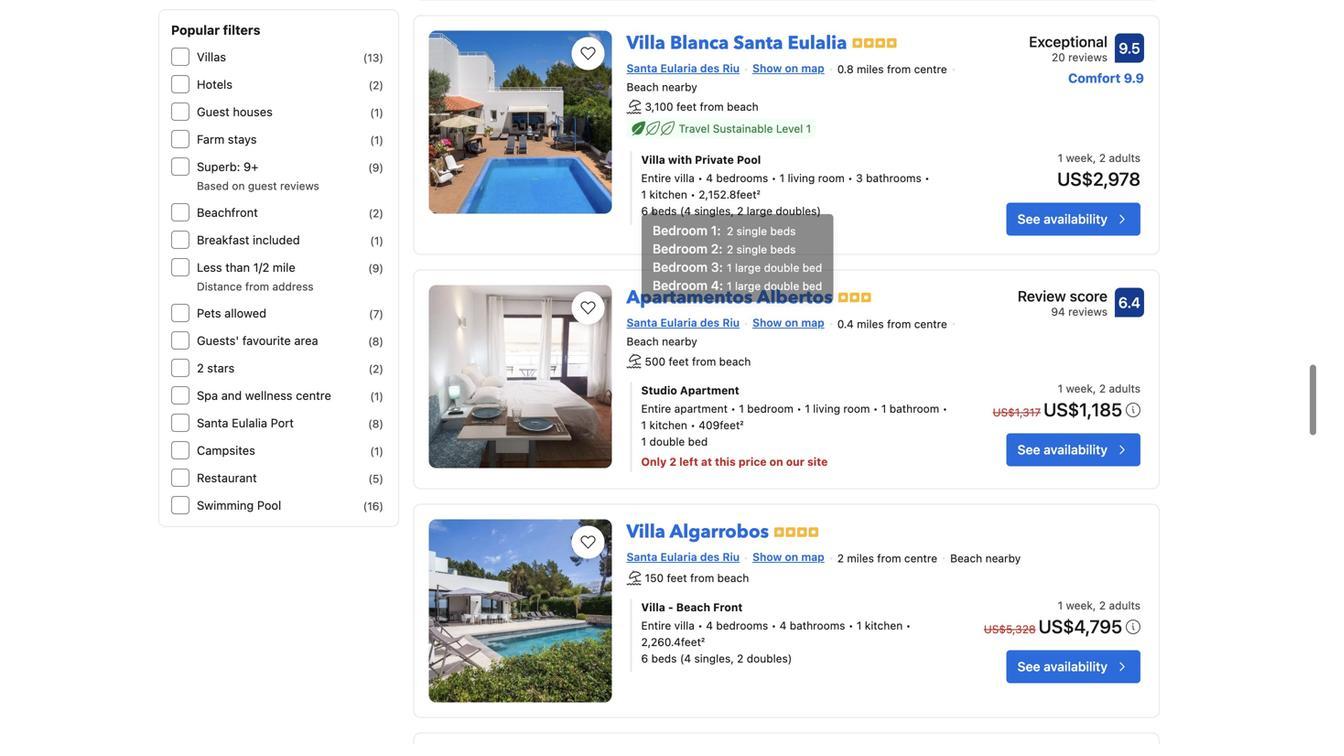Task type: vqa. For each thing, say whether or not it's contained in the screenshot.


Task type: describe. For each thing, give the bounding box(es) containing it.
(9) for less than 1/2 mile
[[368, 262, 384, 275]]

beachfront
[[197, 206, 258, 219]]

centre for 0.8 miles from centre beach nearby
[[915, 63, 948, 76]]

see for villa blanca santa eulalia
[[1018, 212, 1041, 227]]

week inside 1 week , 2 adults us$2,978
[[1067, 152, 1093, 164]]

2 inside villa with private pool entire villa • 4 bedrooms • 1 living room • 3 bathrooms • 1 kitchen • 2,152.8feet² 6 beds (4 singles, 2 large doubles)
[[737, 205, 744, 218]]

breakfast
[[197, 233, 249, 247]]

beach nearby
[[951, 552, 1021, 565]]

(1) for breakfast included
[[370, 234, 384, 247]]

exceptional 20 reviews
[[1030, 33, 1108, 64]]

(2) for hotels
[[369, 79, 384, 92]]

us$4,795
[[1039, 616, 1123, 637]]

from for 500 feet from beach
[[692, 355, 716, 368]]

map for apartamentos albertos
[[802, 316, 825, 329]]

favourite
[[242, 334, 291, 348]]

villa algarrobos link
[[627, 513, 769, 545]]

singles, inside villa with private pool entire villa • 4 bedrooms • 1 living room • 3 bathrooms • 1 kitchen • 2,152.8feet² 6 beds (4 singles, 2 large doubles)
[[695, 205, 734, 218]]

mile
[[273, 261, 296, 274]]

(1) for spa and wellness centre
[[370, 390, 384, 403]]

hotels
[[197, 77, 233, 91]]

94
[[1052, 305, 1066, 318]]

wellness
[[245, 389, 293, 403]]

20
[[1052, 51, 1066, 64]]

from for 3,100 feet from beach
[[700, 100, 724, 113]]

bathrooms inside villa with private pool entire villa • 4 bedrooms • 1 living room • 3 bathrooms • 1 kitchen • 2,152.8feet² 6 beds (4 singles, 2 large doubles)
[[866, 172, 922, 185]]

apartamentos albertos image
[[429, 285, 612, 468]]

villa algarrobos image
[[429, 520, 612, 703]]

review score element
[[1018, 285, 1108, 307]]

2 right 2:
[[727, 241, 734, 254]]

on for villa algarrobos
[[785, 551, 799, 564]]

only
[[642, 456, 667, 469]]

guests' favourite area
[[197, 334, 318, 348]]

0 vertical spatial bed
[[803, 260, 823, 272]]

0.8
[[838, 63, 854, 76]]

map for villa blanca santa eulalia
[[802, 62, 825, 75]]

than
[[226, 261, 250, 274]]

nearby for apartamentos
[[662, 335, 698, 348]]

see availability for villa blanca santa eulalia
[[1018, 212, 1108, 227]]

des for albertos
[[700, 316, 720, 329]]

4 down villa - beach front link
[[780, 620, 787, 632]]

2 up villa - beach front link
[[838, 552, 844, 565]]

week for us$1,185
[[1067, 383, 1093, 395]]

campsites
[[197, 444, 255, 457]]

review score 94 reviews
[[1018, 288, 1108, 318]]

centre for spa and wellness centre
[[296, 389, 331, 403]]

based on guest reviews
[[197, 179, 319, 192]]

area
[[294, 334, 318, 348]]

4 for private
[[706, 172, 713, 185]]

des for blanca
[[700, 62, 720, 75]]

see availability for apartamentos albertos
[[1018, 443, 1108, 458]]

property group
[[414, 0, 1160, 0]]

with
[[668, 153, 692, 166]]

filters
[[223, 22, 260, 38]]

comfort
[[1069, 70, 1121, 86]]

150 feet from beach
[[645, 572, 749, 585]]

room inside studio apartment entire apartment • 1 bedroom • 1 living room • 1 bathroom • 1 kitchen • 409feet² 1 double bed only 2 left at this price on our site
[[844, 403, 870, 415]]

1/2
[[253, 261, 269, 274]]

villa algarrobos
[[627, 520, 769, 545]]

3:
[[711, 258, 723, 273]]

show for algarrobos
[[753, 551, 782, 564]]

bed for 2:
[[803, 278, 823, 291]]

double for 2:
[[764, 278, 800, 291]]

3 bedroom from the top
[[653, 258, 708, 273]]

at
[[701, 456, 712, 469]]

popular
[[171, 22, 220, 38]]

breakfast included
[[197, 233, 300, 247]]

6.4
[[1119, 294, 1141, 311]]

availability for villa blanca santa eulalia
[[1044, 212, 1108, 227]]

allowed
[[225, 306, 267, 320]]

, for us$1,185
[[1093, 383, 1097, 395]]

less than 1/2 mile
[[197, 261, 296, 274]]

less
[[197, 261, 222, 274]]

2 vertical spatial nearby
[[986, 552, 1021, 565]]

comfort 9.9
[[1069, 70, 1145, 86]]

on inside studio apartment entire apartment • 1 bedroom • 1 living room • 1 bathroom • 1 kitchen • 409feet² 1 double bed only 2 left at this price on our site
[[770, 456, 784, 469]]

apartamentos albertos link
[[627, 278, 833, 310]]

0.4 miles from centre beach nearby
[[627, 318, 948, 348]]

riu for blanca
[[723, 62, 740, 75]]

stars
[[207, 361, 235, 375]]

map for villa algarrobos
[[802, 551, 825, 564]]

1 vertical spatial large
[[735, 260, 761, 272]]

front
[[714, 601, 743, 614]]

villa - beach front entire villa • 4 bedrooms • 4 bathrooms • 1 kitchen • 2,260.4feet² 6 beds (4 singles, 2 doubles)
[[642, 601, 911, 665]]

pets allowed
[[197, 306, 267, 320]]

singles, inside villa - beach front entire villa • 4 bedrooms • 4 bathrooms • 1 kitchen • 2,260.4feet² 6 beds (4 singles, 2 doubles)
[[695, 653, 734, 665]]

villa blanca santa eulalia link
[[627, 23, 847, 56]]

beach inside 0.4 miles from centre beach nearby
[[627, 335, 659, 348]]

entire for with
[[642, 172, 672, 185]]

(2) for 2 stars
[[369, 363, 384, 375]]

price
[[739, 456, 767, 469]]

sustainable
[[713, 122, 773, 135]]

adults for us$4,795
[[1109, 599, 1141, 612]]

apartamentos albertos
[[627, 285, 833, 310]]

living inside studio apartment entire apartment • 1 bedroom • 1 living room • 1 bathroom • 1 kitchen • 409feet² 1 double bed only 2 left at this price on our site
[[813, 403, 841, 415]]

villa for beach
[[675, 620, 695, 632]]

large inside villa with private pool entire villa • 4 bedrooms • 1 living room • 3 bathrooms • 1 kitchen • 2,152.8feet² 6 beds (4 singles, 2 large doubles)
[[747, 205, 773, 218]]

from for 0.4 miles from centre beach nearby
[[887, 318, 912, 330]]

1 inside villa - beach front entire villa • 4 bedrooms • 4 bathrooms • 1 kitchen • 2,260.4feet² 6 beds (4 singles, 2 doubles)
[[857, 620, 862, 632]]

farm
[[197, 132, 225, 146]]

beds down villa with private pool entire villa • 4 bedrooms • 1 living room • 3 bathrooms • 1 kitchen • 2,152.8feet² 6 beds (4 singles, 2 large doubles) at top
[[771, 223, 796, 236]]

villa with private pool entire villa • 4 bedrooms • 1 living room • 3 bathrooms • 1 kitchen • 2,152.8feet² 6 beds (4 singles, 2 large doubles)
[[642, 153, 930, 218]]

3 see from the top
[[1018, 659, 1041, 674]]

2 bedroom from the top
[[653, 239, 708, 255]]

from for 0.8 miles from centre beach nearby
[[887, 63, 911, 76]]

site
[[808, 456, 828, 469]]

(9) for superb: 9+
[[368, 161, 384, 174]]

scored 9.5 element
[[1115, 33, 1145, 63]]

1:
[[711, 221, 721, 236]]

villas
[[197, 50, 226, 64]]

pool inside villa with private pool entire villa • 4 bedrooms • 1 living room • 3 bathrooms • 1 kitchen • 2,152.8feet² 6 beds (4 singles, 2 large doubles)
[[737, 153, 761, 166]]

(16)
[[363, 500, 384, 513]]

eularia for blanca
[[661, 62, 698, 75]]

(2) for beachfront
[[369, 207, 384, 220]]

stays
[[228, 132, 257, 146]]

riu for algarrobos
[[723, 551, 740, 564]]

kitchen inside villa - beach front entire villa • 4 bedrooms • 4 bathrooms • 1 kitchen • 2,260.4feet² 6 beds (4 singles, 2 doubles)
[[865, 620, 903, 632]]

farm stays
[[197, 132, 257, 146]]

-
[[668, 601, 674, 614]]

included
[[253, 233, 300, 247]]

villa for private
[[675, 172, 695, 185]]

show on map for algarrobos
[[753, 551, 825, 564]]

1 bedroom from the top
[[653, 221, 708, 236]]

bed for bedroom
[[688, 436, 708, 448]]

us$1,317
[[993, 406, 1041, 419]]

guests'
[[197, 334, 239, 348]]

villa for villa blanca santa eulalia
[[627, 31, 666, 56]]

9+
[[244, 160, 259, 174]]

villa for villa - beach front entire villa • 4 bedrooms • 4 bathrooms • 1 kitchen • 2,260.4feet² 6 beds (4 singles, 2 doubles)
[[642, 601, 666, 614]]

distance
[[197, 280, 242, 293]]

studio
[[642, 384, 678, 397]]

exceptional
[[1030, 33, 1108, 50]]

spa and wellness centre
[[197, 389, 331, 403]]

this
[[715, 456, 736, 469]]

bathroom
[[890, 403, 940, 415]]

2 right 1:
[[727, 223, 734, 236]]

2 vertical spatial miles
[[847, 552, 875, 565]]

bathrooms inside villa - beach front entire villa • 4 bedrooms • 4 bathrooms • 1 kitchen • 2,260.4feet² 6 beds (4 singles, 2 doubles)
[[790, 620, 846, 632]]

blanca
[[670, 31, 729, 56]]

houses
[[233, 105, 273, 119]]

2,260.4feet²
[[642, 636, 705, 649]]

409feet²
[[699, 419, 744, 432]]

2 miles from centre
[[838, 552, 938, 565]]

villa - beach front link
[[642, 599, 951, 616]]

port
[[271, 416, 294, 430]]

(4 inside villa with private pool entire villa • 4 bedrooms • 1 living room • 3 bathrooms • 1 kitchen • 2,152.8feet² 6 beds (4 singles, 2 large doubles)
[[680, 205, 692, 218]]

see availability link for villa blanca santa eulalia
[[1007, 203, 1141, 236]]

popular filters
[[171, 22, 260, 38]]

show for albertos
[[753, 316, 782, 329]]

see availability link for apartamentos albertos
[[1007, 434, 1141, 467]]

pets
[[197, 306, 221, 320]]

restaurant
[[197, 471, 257, 485]]

(8) for port
[[368, 418, 384, 430]]

superb:
[[197, 160, 240, 174]]

riu for albertos
[[723, 316, 740, 329]]

beds inside villa with private pool entire villa • 4 bedrooms • 1 living room • 3 bathrooms • 1 kitchen • 2,152.8feet² 6 beds (4 singles, 2 large doubles)
[[652, 205, 677, 218]]

4 for beach
[[706, 620, 713, 632]]

beach for algarrobos
[[718, 572, 749, 585]]

9.5
[[1119, 39, 1141, 57]]

kitchen inside studio apartment entire apartment • 1 bedroom • 1 living room • 1 bathroom • 1 kitchen • 409feet² 1 double bed only 2 left at this price on our site
[[650, 419, 688, 432]]

(4 inside villa - beach front entire villa • 4 bedrooms • 4 bathrooms • 1 kitchen • 2,260.4feet² 6 beds (4 singles, 2 doubles)
[[680, 653, 692, 665]]

2 stars
[[197, 361, 235, 375]]

9.9
[[1124, 70, 1145, 86]]



Task type: locate. For each thing, give the bounding box(es) containing it.
feet right 500
[[669, 355, 689, 368]]

1 vertical spatial nearby
[[662, 335, 698, 348]]

0 vertical spatial des
[[700, 62, 720, 75]]

from for 150 feet from beach
[[691, 572, 715, 585]]

bathrooms down villa - beach front link
[[790, 620, 846, 632]]

3 map from the top
[[802, 551, 825, 564]]

2 , from the top
[[1093, 383, 1097, 395]]

0 vertical spatial (9)
[[368, 161, 384, 174]]

3 see availability link from the top
[[1007, 651, 1141, 684]]

see availability
[[1018, 212, 1108, 227], [1018, 443, 1108, 458], [1018, 659, 1108, 674]]

santa
[[734, 31, 783, 56], [627, 62, 658, 75], [627, 316, 658, 329], [197, 416, 229, 430], [627, 551, 658, 564]]

double up albertos on the top right of the page
[[764, 260, 800, 272]]

1 vertical spatial santa eularia des riu
[[627, 316, 740, 329]]

2 vertical spatial see
[[1018, 659, 1041, 674]]

2 (4 from the top
[[680, 653, 692, 665]]

1 vertical spatial pool
[[257, 499, 281, 512]]

4 (1) from the top
[[370, 390, 384, 403]]

miles inside 0.8 miles from centre beach nearby
[[857, 63, 884, 76]]

villa for villa with private pool entire villa • 4 bedrooms • 1 living room • 3 bathrooms • 1 kitchen • 2,152.8feet² 6 beds (4 singles, 2 large doubles)
[[642, 153, 666, 166]]

eularia down blanca
[[661, 62, 698, 75]]

2 vertical spatial see availability
[[1018, 659, 1108, 674]]

eularia for albertos
[[661, 316, 698, 329]]

see availability link down 'us$2,978'
[[1007, 203, 1141, 236]]

1 vertical spatial single
[[737, 241, 768, 254]]

1 vertical spatial (4
[[680, 653, 692, 665]]

3 see availability from the top
[[1018, 659, 1108, 674]]

2 vertical spatial double
[[650, 436, 685, 448]]

single right 1:
[[737, 223, 768, 236]]

0 vertical spatial double
[[764, 260, 800, 272]]

0 vertical spatial pool
[[737, 153, 761, 166]]

availability down 'us$1,185'
[[1044, 443, 1108, 458]]

santa eularia des riu for algarrobos
[[627, 551, 740, 564]]

0 vertical spatial map
[[802, 62, 825, 75]]

0 vertical spatial doubles)
[[776, 205, 821, 218]]

kitchen
[[650, 188, 688, 201], [650, 419, 688, 432], [865, 620, 903, 632]]

villa left -
[[642, 601, 666, 614]]

1 vertical spatial show
[[753, 316, 782, 329]]

eulalia down spa and wellness centre on the bottom left of the page
[[232, 416, 267, 430]]

2 vertical spatial show on map
[[753, 551, 825, 564]]

1 week , 2 adults for us$4,795
[[1058, 599, 1141, 612]]

apartment
[[675, 403, 728, 415]]

des up '150 feet from beach'
[[700, 551, 720, 564]]

2 (1) from the top
[[370, 134, 384, 147]]

2 6 from the top
[[642, 653, 649, 665]]

1 vertical spatial see
[[1018, 443, 1041, 458]]

1 (2) from the top
[[369, 79, 384, 92]]

villa down the with
[[675, 172, 695, 185]]

on down superb: 9+ at the top of the page
[[232, 179, 245, 192]]

2 up 'us$2,978'
[[1100, 152, 1106, 164]]

2 vertical spatial (2)
[[369, 363, 384, 375]]

0 vertical spatial 6
[[642, 205, 649, 218]]

doubles) inside villa with private pool entire villa • 4 bedrooms • 1 living room • 3 bathrooms • 1 kitchen • 2,152.8feet² 6 beds (4 singles, 2 large doubles)
[[776, 205, 821, 218]]

1 vertical spatial 1 week , 2 adults
[[1058, 599, 1141, 612]]

villa inside villa with private pool entire villa • 4 bedrooms • 1 living room • 3 bathrooms • 1 kitchen • 2,152.8feet² 6 beds (4 singles, 2 large doubles)
[[642, 153, 666, 166]]

large right 3: on the right
[[735, 260, 761, 272]]

2 vertical spatial ,
[[1093, 599, 1097, 612]]

swimming pool
[[197, 499, 281, 512]]

see availability down us$4,795
[[1018, 659, 1108, 674]]

scored 6.4 element
[[1115, 288, 1145, 317]]

3 availability from the top
[[1044, 659, 1108, 674]]

1 vertical spatial (8)
[[368, 418, 384, 430]]

kitchen down studio
[[650, 419, 688, 432]]

2 vertical spatial week
[[1067, 599, 1093, 612]]

(9)
[[368, 161, 384, 174], [368, 262, 384, 275]]

santa down spa
[[197, 416, 229, 430]]

distance from address
[[197, 280, 314, 293]]

large
[[747, 205, 773, 218], [735, 260, 761, 272], [735, 278, 761, 291]]

kitchen inside villa with private pool entire villa • 4 bedrooms • 1 living room • 3 bathrooms • 1 kitchen • 2,152.8feet² 6 beds (4 singles, 2 large doubles)
[[650, 188, 688, 201]]

bedrooms down front
[[716, 620, 769, 632]]

0 horizontal spatial bathrooms
[[790, 620, 846, 632]]

3 riu from the top
[[723, 551, 740, 564]]

map left 0.8
[[802, 62, 825, 75]]

1 inside 1 week , 2 adults us$2,978
[[1058, 152, 1063, 164]]

room left 3 in the top right of the page
[[818, 172, 845, 185]]

reviews inside exceptional 20 reviews
[[1069, 51, 1108, 64]]

villa up 150
[[627, 520, 666, 545]]

2 vertical spatial see availability link
[[1007, 651, 1141, 684]]

miles for apartamentos albertos
[[857, 318, 884, 330]]

2 vertical spatial bed
[[688, 436, 708, 448]]

1 vertical spatial map
[[802, 316, 825, 329]]

bedroom
[[653, 221, 708, 236], [653, 239, 708, 255], [653, 258, 708, 273], [653, 276, 708, 291]]

3,100
[[645, 100, 674, 113]]

1 week , 2 adults
[[1058, 383, 1141, 395], [1058, 599, 1141, 612]]

1 vertical spatial living
[[813, 403, 841, 415]]

0 vertical spatial villa
[[675, 172, 695, 185]]

1 entire from the top
[[642, 172, 672, 185]]

1 single from the top
[[737, 223, 768, 236]]

1 vertical spatial 6
[[642, 653, 649, 665]]

from inside 0.4 miles from centre beach nearby
[[887, 318, 912, 330]]

santa eularia des riu up '150 feet from beach'
[[627, 551, 740, 564]]

centre inside 0.4 miles from centre beach nearby
[[915, 318, 948, 330]]

1 vertical spatial (2)
[[369, 207, 384, 220]]

living down villa with private pool link
[[788, 172, 815, 185]]

3,100 feet from beach
[[645, 100, 759, 113]]

beach inside 0.8 miles from centre beach nearby
[[627, 81, 659, 93]]

1 availability from the top
[[1044, 212, 1108, 227]]

3 show from the top
[[753, 551, 782, 564]]

villa with private pool link
[[642, 152, 951, 168]]

singles, down 2,260.4feet²
[[695, 653, 734, 665]]

4 inside villa with private pool entire villa • 4 bedrooms • 1 living room • 3 bathrooms • 1 kitchen • 2,152.8feet² 6 beds (4 singles, 2 large doubles)
[[706, 172, 713, 185]]

show on map for blanca
[[753, 62, 825, 75]]

2 vertical spatial beach
[[718, 572, 749, 585]]

entire inside villa - beach front entire villa • 4 bedrooms • 4 bathrooms • 1 kitchen • 2,260.4feet² 6 beds (4 singles, 2 doubles)
[[642, 620, 672, 632]]

2 adults from the top
[[1109, 383, 1141, 395]]

us$1,185
[[1044, 399, 1123, 421]]

5 (1) from the top
[[370, 445, 384, 458]]

0 horizontal spatial pool
[[257, 499, 281, 512]]

santa for apartamentos albertos
[[627, 316, 658, 329]]

1 week , 2 adults up 'us$1,185'
[[1058, 383, 1141, 395]]

villa blanca santa eulalia image
[[429, 31, 612, 214]]

2 bedrooms from the top
[[716, 620, 769, 632]]

0 vertical spatial entire
[[642, 172, 672, 185]]

nearby inside 0.4 miles from centre beach nearby
[[662, 335, 698, 348]]

0 vertical spatial nearby
[[662, 81, 698, 93]]

0 vertical spatial feet
[[677, 100, 697, 113]]

0 vertical spatial eulalia
[[788, 31, 847, 56]]

studio apartment link
[[642, 383, 951, 399]]

2 single from the top
[[737, 241, 768, 254]]

4:
[[711, 276, 724, 291]]

feet for blanca
[[677, 100, 697, 113]]

0 vertical spatial bedrooms
[[716, 172, 769, 185]]

double
[[764, 260, 800, 272], [764, 278, 800, 291], [650, 436, 685, 448]]

(8) for area
[[368, 335, 384, 348]]

1 vertical spatial week
[[1067, 383, 1093, 395]]

entire down the with
[[642, 172, 672, 185]]

des for algarrobos
[[700, 551, 720, 564]]

show on map for albertos
[[753, 316, 825, 329]]

villa left the with
[[642, 153, 666, 166]]

, up 'us$2,978'
[[1093, 152, 1097, 164]]

kitchen down the with
[[650, 188, 688, 201]]

bedroom 1: 2 single beds bedroom 2: 2 single beds bedroom 3: 1 large double bed bedroom 4: 1 large double bed
[[653, 221, 823, 291]]

1 vertical spatial eulalia
[[232, 416, 267, 430]]

1 vertical spatial adults
[[1109, 383, 1141, 395]]

left
[[680, 456, 699, 469]]

beach up 3,100
[[627, 81, 659, 93]]

1 vertical spatial reviews
[[280, 179, 319, 192]]

beach right 2 miles from centre
[[951, 552, 983, 565]]

villa for villa algarrobos
[[627, 520, 666, 545]]

1 (4 from the top
[[680, 205, 692, 218]]

2 inside 1 week , 2 adults us$2,978
[[1100, 152, 1106, 164]]

doubles) down villa with private pool link
[[776, 205, 821, 218]]

4 down "private"
[[706, 172, 713, 185]]

show down algarrobos
[[753, 551, 782, 564]]

1 villa from the top
[[675, 172, 695, 185]]

0 vertical spatial reviews
[[1069, 51, 1108, 64]]

us$2,978
[[1058, 168, 1141, 190]]

adults up 'us$1,185'
[[1109, 383, 1141, 395]]

2 left left
[[670, 456, 677, 469]]

bedrooms inside villa with private pool entire villa • 4 bedrooms • 1 living room • 3 bathrooms • 1 kitchen • 2,152.8feet² 6 beds (4 singles, 2 large doubles)
[[716, 172, 769, 185]]

0 vertical spatial see availability link
[[1007, 203, 1141, 236]]

(2)
[[369, 79, 384, 92], [369, 207, 384, 220], [369, 363, 384, 375]]

bathrooms right 3 in the top right of the page
[[866, 172, 922, 185]]

from for 2 miles from centre
[[878, 552, 902, 565]]

1 vertical spatial see availability
[[1018, 443, 1108, 458]]

2 see availability link from the top
[[1007, 434, 1141, 467]]

2 vertical spatial availability
[[1044, 659, 1108, 674]]

see down us$5,328
[[1018, 659, 1041, 674]]

eularia for algarrobos
[[661, 551, 698, 564]]

(1) for farm stays
[[370, 134, 384, 147]]

2 up us$4,795
[[1100, 599, 1106, 612]]

1 horizontal spatial eulalia
[[788, 31, 847, 56]]

1 week , 2 adults for us$1,185
[[1058, 383, 1141, 395]]

villa left blanca
[[627, 31, 666, 56]]

bed inside studio apartment entire apartment • 1 bedroom • 1 living room • 1 bathroom • 1 kitchen • 409feet² 1 double bed only 2 left at this price on our site
[[688, 436, 708, 448]]

centre for 0.4 miles from centre beach nearby
[[915, 318, 948, 330]]

2 entire from the top
[[642, 403, 672, 415]]

adults up 'us$2,978'
[[1109, 152, 1141, 164]]

3 (2) from the top
[[369, 363, 384, 375]]

nearby up 3,100
[[662, 81, 698, 93]]

1 , from the top
[[1093, 152, 1097, 164]]

2 des from the top
[[700, 316, 720, 329]]

double for bedroom
[[650, 436, 685, 448]]

0 vertical spatial ,
[[1093, 152, 1097, 164]]

1 show on map from the top
[[753, 62, 825, 75]]

us$5,328
[[984, 623, 1036, 636]]

swimming
[[197, 499, 254, 512]]

0 vertical spatial see
[[1018, 212, 1041, 227]]

1 vertical spatial des
[[700, 316, 720, 329]]

4 bedroom from the top
[[653, 276, 708, 291]]

500 feet from beach
[[645, 355, 751, 368]]

bedroom up apartamentos
[[653, 258, 708, 273]]

see down us$1,317
[[1018, 443, 1041, 458]]

week up 'us$1,185'
[[1067, 383, 1093, 395]]

villa blanca santa eulalia
[[627, 31, 847, 56]]

1 des from the top
[[700, 62, 720, 75]]

3 , from the top
[[1093, 599, 1097, 612]]

2 1 week , 2 adults from the top
[[1058, 599, 1141, 612]]

0 vertical spatial (2)
[[369, 79, 384, 92]]

address
[[272, 280, 314, 293]]

double up only
[[650, 436, 685, 448]]

reviews for based
[[280, 179, 319, 192]]

0 vertical spatial large
[[747, 205, 773, 218]]

1 (8) from the top
[[368, 335, 384, 348]]

spa
[[197, 389, 218, 403]]

riu down algarrobos
[[723, 551, 740, 564]]

villa inside villa - beach front entire villa • 4 bedrooms • 4 bathrooms • 1 kitchen • 2,260.4feet² 6 beds (4 singles, 2 doubles)
[[675, 620, 695, 632]]

villa inside villa with private pool entire villa • 4 bedrooms • 1 living room • 3 bathrooms • 1 kitchen • 2,152.8feet² 6 beds (4 singles, 2 large doubles)
[[675, 172, 695, 185]]

3 eularia from the top
[[661, 551, 698, 564]]

centre for 2 miles from centre
[[905, 552, 938, 565]]

santa up 3,100
[[627, 62, 658, 75]]

beach right -
[[677, 601, 711, 614]]

beach up 500
[[627, 335, 659, 348]]

0 vertical spatial show on map
[[753, 62, 825, 75]]

500
[[645, 355, 666, 368]]

bathrooms
[[866, 172, 922, 185], [790, 620, 846, 632]]

2 vertical spatial show
[[753, 551, 782, 564]]

santa up 150
[[627, 551, 658, 564]]

1 vertical spatial doubles)
[[747, 653, 793, 665]]

from
[[887, 63, 911, 76], [700, 100, 724, 113], [245, 280, 269, 293], [887, 318, 912, 330], [692, 355, 716, 368], [878, 552, 902, 565], [691, 572, 715, 585]]

2 left stars
[[197, 361, 204, 375]]

double inside studio apartment entire apartment • 1 bedroom • 1 living room • 1 bathroom • 1 kitchen • 409feet² 1 double bed only 2 left at this price on our site
[[650, 436, 685, 448]]

2 show from the top
[[753, 316, 782, 329]]

riu
[[723, 62, 740, 75], [723, 316, 740, 329], [723, 551, 740, 564]]

show for blanca
[[753, 62, 782, 75]]

0 vertical spatial 1 week , 2 adults
[[1058, 383, 1141, 395]]

2 up 'us$1,185'
[[1100, 383, 1106, 395]]

bedrooms inside villa - beach front entire villa • 4 bedrooms • 4 bathrooms • 1 kitchen • 2,260.4feet² 6 beds (4 singles, 2 doubles)
[[716, 620, 769, 632]]

3 show on map from the top
[[753, 551, 825, 564]]

nearby up us$5,328
[[986, 552, 1021, 565]]

room left bathroom
[[844, 403, 870, 415]]

algarrobos
[[670, 520, 769, 545]]

2 vertical spatial map
[[802, 551, 825, 564]]

centre right 0.8
[[915, 63, 948, 76]]

room inside villa with private pool entire villa • 4 bedrooms • 1 living room • 3 bathrooms • 1 kitchen • 2,152.8feet² 6 beds (4 singles, 2 large doubles)
[[818, 172, 845, 185]]

kitchen down 2 miles from centre
[[865, 620, 903, 632]]

map
[[802, 62, 825, 75], [802, 316, 825, 329], [802, 551, 825, 564]]

1 vertical spatial bathrooms
[[790, 620, 846, 632]]

, up us$4,795
[[1093, 599, 1097, 612]]

see availability link
[[1007, 203, 1141, 236], [1007, 434, 1141, 467], [1007, 651, 1141, 684]]

1 6 from the top
[[642, 205, 649, 218]]

1 vertical spatial bed
[[803, 278, 823, 291]]

see availability down 'us$2,978'
[[1018, 212, 1108, 227]]

score
[[1070, 288, 1108, 305]]

pool
[[737, 153, 761, 166], [257, 499, 281, 512]]

travel
[[679, 122, 710, 135]]

2 vertical spatial reviews
[[1069, 305, 1108, 318]]

(1) for guest houses
[[370, 106, 384, 119]]

week for us$4,795
[[1067, 599, 1093, 612]]

0 vertical spatial beach
[[727, 100, 759, 113]]

1 vertical spatial riu
[[723, 316, 740, 329]]

large right 4:
[[735, 278, 761, 291]]

1 (9) from the top
[[368, 161, 384, 174]]

see for apartamentos albertos
[[1018, 443, 1041, 458]]

double up 0.4 miles from centre beach nearby
[[764, 278, 800, 291]]

2 vertical spatial adults
[[1109, 599, 1141, 612]]

1 see availability link from the top
[[1007, 203, 1141, 236]]

2 (8) from the top
[[368, 418, 384, 430]]

beach
[[627, 81, 659, 93], [627, 335, 659, 348], [951, 552, 983, 565], [677, 601, 711, 614]]

feet up "travel"
[[677, 100, 697, 113]]

santa eularia des riu for blanca
[[627, 62, 740, 75]]

show down villa blanca santa eulalia
[[753, 62, 782, 75]]

apartamentos
[[627, 285, 753, 310]]

reviews for review
[[1069, 305, 1108, 318]]

availability down us$4,795
[[1044, 659, 1108, 674]]

on left our
[[770, 456, 784, 469]]

adults inside 1 week , 2 adults us$2,978
[[1109, 152, 1141, 164]]

bedrooms up 2,152.8feet²
[[716, 172, 769, 185]]

albertos
[[757, 285, 833, 310]]

miles inside 0.4 miles from centre beach nearby
[[857, 318, 884, 330]]

2 (9) from the top
[[368, 262, 384, 275]]

1 vertical spatial miles
[[857, 318, 884, 330]]

0 vertical spatial living
[[788, 172, 815, 185]]

beds
[[652, 205, 677, 218], [771, 223, 796, 236], [771, 241, 796, 254], [652, 653, 677, 665]]

reviews inside review score 94 reviews
[[1069, 305, 1108, 318]]

beach up front
[[718, 572, 749, 585]]

entire inside villa with private pool entire villa • 4 bedrooms • 1 living room • 3 bathrooms • 1 kitchen • 2,152.8feet² 6 beds (4 singles, 2 large doubles)
[[642, 172, 672, 185]]

eularia
[[661, 62, 698, 75], [661, 316, 698, 329], [661, 551, 698, 564]]

3 week from the top
[[1067, 599, 1093, 612]]

3
[[856, 172, 863, 185]]

1 eularia from the top
[[661, 62, 698, 75]]

2 vertical spatial large
[[735, 278, 761, 291]]

feet for algarrobos
[[667, 572, 687, 585]]

3 (1) from the top
[[370, 234, 384, 247]]

2 availability from the top
[[1044, 443, 1108, 458]]

week
[[1067, 152, 1093, 164], [1067, 383, 1093, 395], [1067, 599, 1093, 612]]

2 week from the top
[[1067, 383, 1093, 395]]

(7)
[[369, 308, 384, 321]]

feet for albertos
[[669, 355, 689, 368]]

show on map down albertos on the top right of the page
[[753, 316, 825, 329]]

pool down travel sustainable level 1
[[737, 153, 761, 166]]

1 horizontal spatial pool
[[737, 153, 761, 166]]

adults for us$1,185
[[1109, 383, 1141, 395]]

beach for albertos
[[719, 355, 751, 368]]

centre right 0.4
[[915, 318, 948, 330]]

1 1 week , 2 adults from the top
[[1058, 383, 1141, 395]]

2 eularia from the top
[[661, 316, 698, 329]]

on for villa blanca santa eulalia
[[785, 62, 799, 75]]

2 villa from the top
[[675, 620, 695, 632]]

0 vertical spatial eularia
[[661, 62, 698, 75]]

0 vertical spatial singles,
[[695, 205, 734, 218]]

guest
[[248, 179, 277, 192]]

2 vertical spatial des
[[700, 551, 720, 564]]

single right 2:
[[737, 241, 768, 254]]

2 vertical spatial kitchen
[[865, 620, 903, 632]]

(1) for campsites
[[370, 445, 384, 458]]

feet
[[677, 100, 697, 113], [669, 355, 689, 368], [667, 572, 687, 585]]

doubles) inside villa - beach front entire villa • 4 bedrooms • 4 bathrooms • 1 kitchen • 2,260.4feet² 6 beds (4 singles, 2 doubles)
[[747, 653, 793, 665]]

based
[[197, 179, 229, 192]]

1 vertical spatial feet
[[669, 355, 689, 368]]

0 vertical spatial miles
[[857, 63, 884, 76]]

2 map from the top
[[802, 316, 825, 329]]

1 vertical spatial see availability link
[[1007, 434, 1141, 467]]

nearby inside 0.8 miles from centre beach nearby
[[662, 81, 698, 93]]

miles up villa - beach front link
[[847, 552, 875, 565]]

(4 down the with
[[680, 205, 692, 218]]

villa
[[627, 31, 666, 56], [642, 153, 666, 166], [627, 520, 666, 545], [642, 601, 666, 614]]

bedrooms for pool
[[716, 172, 769, 185]]

2 vertical spatial entire
[[642, 620, 672, 632]]

santa up 500
[[627, 316, 658, 329]]

nearby up the 500 feet from beach
[[662, 335, 698, 348]]

on for apartamentos albertos
[[785, 316, 799, 329]]

1 week , 2 adults up us$4,795
[[1058, 599, 1141, 612]]

show down albertos on the top right of the page
[[753, 316, 782, 329]]

2 inside studio apartment entire apartment • 1 bedroom • 1 living room • 1 bathroom • 1 kitchen • 409feet² 1 double bed only 2 left at this price on our site
[[670, 456, 677, 469]]

1 vertical spatial room
[[844, 403, 870, 415]]

studio apartment entire apartment • 1 bedroom • 1 living room • 1 bathroom • 1 kitchen • 409feet² 1 double bed only 2 left at this price on our site
[[642, 384, 948, 469]]

0 vertical spatial santa eularia des riu
[[627, 62, 740, 75]]

from inside 0.8 miles from centre beach nearby
[[887, 63, 911, 76]]

2 (2) from the top
[[369, 207, 384, 220]]

entire for -
[[642, 620, 672, 632]]

0 vertical spatial single
[[737, 223, 768, 236]]

1 adults from the top
[[1109, 152, 1141, 164]]

review
[[1018, 288, 1067, 305]]

private
[[695, 153, 734, 166]]

guest houses
[[197, 105, 273, 119]]

beds up albertos on the top right of the page
[[771, 241, 796, 254]]

0 vertical spatial availability
[[1044, 212, 1108, 227]]

2 inside villa - beach front entire villa • 4 bedrooms • 4 bathrooms • 1 kitchen • 2,260.4feet² 6 beds (4 singles, 2 doubles)
[[737, 653, 744, 665]]

des down apartamentos albertos
[[700, 316, 720, 329]]

2 santa eularia des riu from the top
[[627, 316, 740, 329]]

1 horizontal spatial bathrooms
[[866, 172, 922, 185]]

santa eularia des riu for albertos
[[627, 316, 740, 329]]

1 bedrooms from the top
[[716, 172, 769, 185]]

exceptional element
[[1030, 31, 1108, 53]]

1 vertical spatial beach
[[719, 355, 751, 368]]

1 riu from the top
[[723, 62, 740, 75]]

centre inside 0.8 miles from centre beach nearby
[[915, 63, 948, 76]]

1 see availability from the top
[[1018, 212, 1108, 227]]

see availability link down 'us$1,185'
[[1007, 434, 1141, 467]]

0 vertical spatial (4
[[680, 205, 692, 218]]

villa up 2,260.4feet²
[[675, 620, 695, 632]]

2 show on map from the top
[[753, 316, 825, 329]]

0 vertical spatial show
[[753, 62, 782, 75]]

(8) up (5)
[[368, 418, 384, 430]]

0 vertical spatial riu
[[723, 62, 740, 75]]

2 vertical spatial riu
[[723, 551, 740, 564]]

eularia down apartamentos
[[661, 316, 698, 329]]

beds inside villa - beach front entire villa • 4 bedrooms • 4 bathrooms • 1 kitchen • 2,260.4feet² 6 beds (4 singles, 2 doubles)
[[652, 653, 677, 665]]

beach for blanca
[[727, 100, 759, 113]]

0 vertical spatial bathrooms
[[866, 172, 922, 185]]

2 vertical spatial eularia
[[661, 551, 698, 564]]

0 vertical spatial (8)
[[368, 335, 384, 348]]

1 vertical spatial entire
[[642, 403, 672, 415]]

and
[[221, 389, 242, 403]]

entire inside studio apartment entire apartment • 1 bedroom • 1 living room • 1 bathroom • 1 kitchen • 409feet² 1 double bed only 2 left at this price on our site
[[642, 403, 672, 415]]

0 vertical spatial kitchen
[[650, 188, 688, 201]]

living inside villa with private pool entire villa • 4 bedrooms • 1 living room • 3 bathrooms • 1 kitchen • 2,152.8feet² 6 beds (4 singles, 2 large doubles)
[[788, 172, 815, 185]]

week up 'us$2,978'
[[1067, 152, 1093, 164]]

1 santa eularia des riu from the top
[[627, 62, 740, 75]]

150
[[645, 572, 664, 585]]

villa inside villa - beach front entire villa • 4 bedrooms • 4 bathrooms • 1 kitchen • 2,260.4feet² 6 beds (4 singles, 2 doubles)
[[642, 601, 666, 614]]

superb: 9+
[[197, 160, 259, 174]]

1 week from the top
[[1067, 152, 1093, 164]]

villa
[[675, 172, 695, 185], [675, 620, 695, 632]]

3 adults from the top
[[1109, 599, 1141, 612]]

entire down studio
[[642, 403, 672, 415]]

santa for villa algarrobos
[[627, 551, 658, 564]]

, for us$4,795
[[1093, 599, 1097, 612]]

2:
[[711, 239, 723, 255]]

see availability down 'us$1,185'
[[1018, 443, 1108, 458]]

, inside 1 week , 2 adults us$2,978
[[1093, 152, 1097, 164]]

santa for villa blanca santa eulalia
[[627, 62, 658, 75]]

2 singles, from the top
[[695, 653, 734, 665]]

2 see from the top
[[1018, 443, 1041, 458]]

1 vertical spatial singles,
[[695, 653, 734, 665]]

2 vertical spatial santa eularia des riu
[[627, 551, 740, 564]]

1 map from the top
[[802, 62, 825, 75]]

bedroom left 2:
[[653, 239, 708, 255]]

6 inside villa with private pool entire villa • 4 bedrooms • 1 living room • 3 bathrooms • 1 kitchen • 2,152.8feet² 6 beds (4 singles, 2 large doubles)
[[642, 205, 649, 218]]

week up us$4,795
[[1067, 599, 1093, 612]]

centre
[[915, 63, 948, 76], [915, 318, 948, 330], [296, 389, 331, 403], [905, 552, 938, 565]]

entire
[[642, 172, 672, 185], [642, 403, 672, 415], [642, 620, 672, 632]]

2 vertical spatial feet
[[667, 572, 687, 585]]

show on map left 0.8
[[753, 62, 825, 75]]

6 inside villa - beach front entire villa • 4 bedrooms • 4 bathrooms • 1 kitchen • 2,260.4feet² 6 beds (4 singles, 2 doubles)
[[642, 653, 649, 665]]

see
[[1018, 212, 1041, 227], [1018, 443, 1041, 458], [1018, 659, 1041, 674]]

1 see from the top
[[1018, 212, 1041, 227]]

0 vertical spatial adults
[[1109, 152, 1141, 164]]

availability for apartamentos albertos
[[1044, 443, 1108, 458]]

1 vertical spatial show on map
[[753, 316, 825, 329]]

3 des from the top
[[700, 551, 720, 564]]

large down 2,152.8feet²
[[747, 205, 773, 218]]

1 (1) from the top
[[370, 106, 384, 119]]

bedroom left 1:
[[653, 221, 708, 236]]

bed up albertos on the top right of the page
[[803, 260, 823, 272]]

1 singles, from the top
[[695, 205, 734, 218]]

3 entire from the top
[[642, 620, 672, 632]]

guest
[[197, 105, 230, 119]]

on left 0.8
[[785, 62, 799, 75]]

3 santa eularia des riu from the top
[[627, 551, 740, 564]]

2 see availability from the top
[[1018, 443, 1108, 458]]

availability
[[1044, 212, 1108, 227], [1044, 443, 1108, 458], [1044, 659, 1108, 674]]

beach inside villa - beach front entire villa • 4 bedrooms • 4 bathrooms • 1 kitchen • 2,260.4feet² 6 beds (4 singles, 2 doubles)
[[677, 601, 711, 614]]

santa inside "villa blanca santa eulalia" link
[[734, 31, 783, 56]]

0 vertical spatial see availability
[[1018, 212, 1108, 227]]

beds down the with
[[652, 205, 677, 218]]

nearby for villa
[[662, 81, 698, 93]]

1 show from the top
[[753, 62, 782, 75]]

des down blanca
[[700, 62, 720, 75]]

bed up the at
[[688, 436, 708, 448]]

miles for villa blanca santa eulalia
[[857, 63, 884, 76]]

2 riu from the top
[[723, 316, 740, 329]]

living
[[788, 172, 815, 185], [813, 403, 841, 415]]

reviews right guest
[[280, 179, 319, 192]]

bedrooms for front
[[716, 620, 769, 632]]



